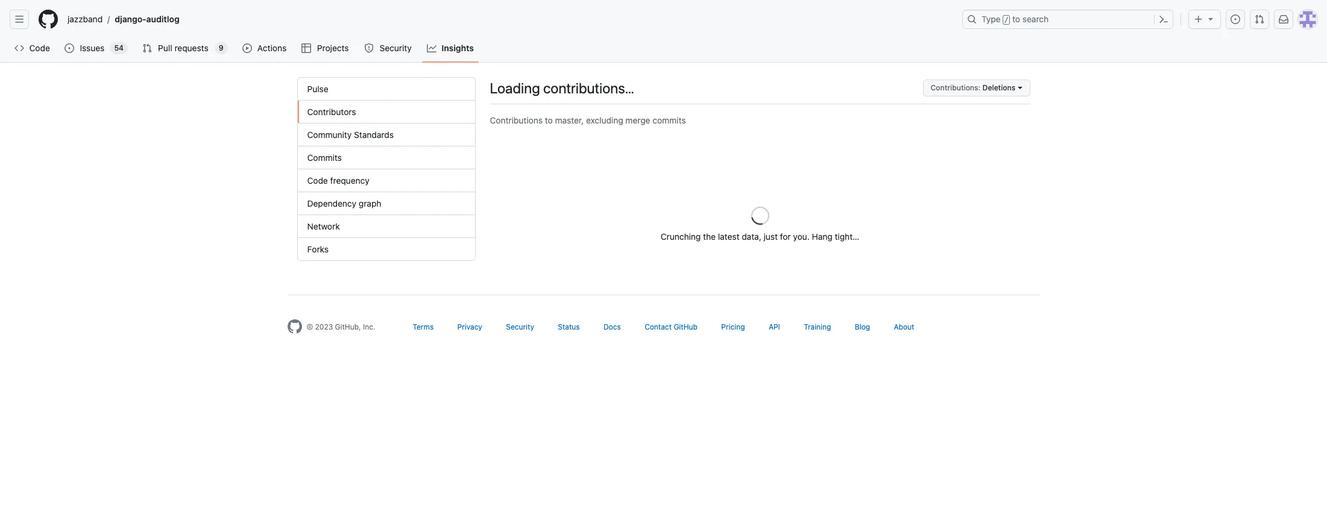 Task type: describe. For each thing, give the bounding box(es) containing it.
actions link
[[237, 39, 292, 57]]

github
[[674, 323, 698, 332]]

community standards link
[[298, 124, 475, 147]]

code frequency
[[307, 176, 370, 186]]

network
[[307, 221, 340, 232]]

master,
[[555, 115, 584, 125]]

plus image
[[1194, 14, 1204, 24]]

code frequency link
[[298, 169, 475, 192]]

0 horizontal spatial security
[[380, 43, 412, 53]]

dependency graph link
[[298, 192, 475, 215]]

the
[[703, 232, 716, 242]]

about link
[[894, 323, 915, 332]]

terms link
[[413, 323, 434, 332]]

graph image
[[427, 43, 437, 53]]

contact github link
[[645, 323, 698, 332]]

projects link
[[297, 39, 355, 57]]

graph
[[359, 198, 381, 209]]

dependency
[[307, 198, 357, 209]]

api
[[769, 323, 780, 332]]

command palette image
[[1159, 14, 1169, 24]]

jazzband link
[[63, 10, 107, 29]]

deletions
[[983, 83, 1016, 92]]

0 vertical spatial security link
[[359, 39, 417, 57]]

pull requests
[[158, 43, 208, 53]]

training link
[[804, 323, 831, 332]]

training
[[804, 323, 831, 332]]

projects
[[317, 43, 349, 53]]

api link
[[769, 323, 780, 332]]

blog link
[[855, 323, 870, 332]]

search
[[1023, 14, 1049, 24]]

git pull request image for bottommost issue opened icon
[[142, 43, 152, 53]]

privacy link
[[458, 323, 482, 332]]

standards
[[354, 130, 394, 140]]

©
[[307, 323, 313, 332]]

code for code frequency
[[307, 176, 328, 186]]

play image
[[242, 43, 252, 53]]

list containing jazzband
[[63, 10, 955, 29]]

requests
[[175, 43, 208, 53]]

about
[[894, 323, 915, 332]]

insights
[[442, 43, 474, 53]]

© 2023 github, inc.
[[307, 323, 375, 332]]

pricing link
[[722, 323, 745, 332]]

for
[[780, 232, 791, 242]]

github,
[[335, 323, 361, 332]]

insights link
[[422, 39, 479, 57]]

community
[[307, 130, 352, 140]]

django-
[[115, 14, 146, 24]]

code link
[[10, 39, 55, 57]]

type
[[982, 14, 1001, 24]]

docs
[[604, 323, 621, 332]]

/ for jazzband
[[107, 14, 110, 24]]

2023
[[315, 323, 333, 332]]

dependency graph
[[307, 198, 381, 209]]

network link
[[298, 215, 475, 238]]

1 vertical spatial issue opened image
[[65, 43, 74, 53]]

contact github
[[645, 323, 698, 332]]

crunching the latest data, just for you. hang tight…
[[661, 232, 860, 242]]

forks
[[307, 244, 329, 255]]

blog
[[855, 323, 870, 332]]

jazzband / django-auditlog
[[68, 14, 180, 24]]

jazzband
[[68, 14, 103, 24]]

terms
[[413, 323, 434, 332]]

contact
[[645, 323, 672, 332]]



Task type: vqa. For each thing, say whether or not it's contained in the screenshot.
"Repositories         That Depend On Django-Auditlog"
no



Task type: locate. For each thing, give the bounding box(es) containing it.
homepage image
[[39, 10, 58, 29], [287, 320, 302, 334]]

data,
[[742, 232, 762, 242]]

1 horizontal spatial homepage image
[[287, 320, 302, 334]]

docs link
[[604, 323, 621, 332]]

privacy
[[458, 323, 482, 332]]

frequency
[[330, 176, 370, 186]]

loading contributions…
[[490, 80, 634, 97]]

code inside code frequency link
[[307, 176, 328, 186]]

issue opened image
[[1231, 14, 1241, 24], [65, 43, 74, 53]]

contributions:
[[931, 83, 981, 92]]

/
[[107, 14, 110, 24], [1005, 16, 1009, 24]]

0 vertical spatial to
[[1013, 14, 1021, 24]]

1 horizontal spatial security
[[506, 323, 534, 332]]

shield image
[[364, 43, 374, 53]]

/ left django-
[[107, 14, 110, 24]]

pulse
[[307, 84, 329, 94]]

/ for type
[[1005, 16, 1009, 24]]

latest
[[718, 232, 740, 242]]

list
[[63, 10, 955, 29]]

pull
[[158, 43, 172, 53]]

security link up pulse link
[[359, 39, 417, 57]]

contributions: deletions
[[931, 83, 1016, 92]]

security
[[380, 43, 412, 53], [506, 323, 534, 332]]

security link
[[359, 39, 417, 57], [506, 323, 534, 332]]

tight…
[[835, 232, 860, 242]]

1 horizontal spatial issue opened image
[[1231, 14, 1241, 24]]

contributions…
[[543, 80, 634, 97]]

git pull request image for topmost issue opened icon
[[1255, 14, 1265, 24]]

0 horizontal spatial security link
[[359, 39, 417, 57]]

git pull request image left the pull
[[142, 43, 152, 53]]

hang
[[812, 232, 833, 242]]

loading
[[490, 80, 540, 97]]

contributors link
[[298, 101, 475, 124]]

code image
[[14, 43, 24, 53]]

crunching
[[661, 232, 701, 242]]

1 horizontal spatial code
[[307, 176, 328, 186]]

contributions to master, excluding merge commits
[[490, 115, 686, 125]]

contributions
[[490, 115, 543, 125]]

status link
[[558, 323, 580, 332]]

to left search
[[1013, 14, 1021, 24]]

code down commits
[[307, 176, 328, 186]]

0 horizontal spatial /
[[107, 14, 110, 24]]

0 horizontal spatial homepage image
[[39, 10, 58, 29]]

1 vertical spatial homepage image
[[287, 320, 302, 334]]

homepage image up code link
[[39, 10, 58, 29]]

54
[[114, 43, 124, 52]]

1 vertical spatial security link
[[506, 323, 534, 332]]

django-auditlog link
[[110, 10, 184, 29]]

to left master,
[[545, 115, 553, 125]]

/ inside jazzband / django-auditlog
[[107, 14, 110, 24]]

0 horizontal spatial issue opened image
[[65, 43, 74, 53]]

9
[[219, 43, 224, 52]]

commits link
[[298, 147, 475, 169]]

community standards
[[307, 130, 394, 140]]

security right shield icon
[[380, 43, 412, 53]]

/ inside type / to search
[[1005, 16, 1009, 24]]

forks link
[[298, 238, 475, 261]]

git pull request image left notifications icon
[[1255, 14, 1265, 24]]

issue opened image left "issues"
[[65, 43, 74, 53]]

1 vertical spatial to
[[545, 115, 553, 125]]

0 horizontal spatial git pull request image
[[142, 43, 152, 53]]

1 vertical spatial security
[[506, 323, 534, 332]]

commits
[[307, 153, 342, 163]]

insights element
[[297, 77, 476, 261]]

code for code
[[29, 43, 50, 53]]

issues
[[80, 43, 105, 53]]

triangle down image
[[1206, 14, 1216, 24]]

1 vertical spatial code
[[307, 176, 328, 186]]

0 vertical spatial git pull request image
[[1255, 14, 1265, 24]]

0 vertical spatial homepage image
[[39, 10, 58, 29]]

pulse link
[[298, 78, 475, 101]]

git pull request image
[[1255, 14, 1265, 24], [142, 43, 152, 53]]

1 horizontal spatial to
[[1013, 14, 1021, 24]]

0 vertical spatial code
[[29, 43, 50, 53]]

1 horizontal spatial git pull request image
[[1255, 14, 1265, 24]]

0 horizontal spatial to
[[545, 115, 553, 125]]

security link left status
[[506, 323, 534, 332]]

actions
[[257, 43, 287, 53]]

to
[[1013, 14, 1021, 24], [545, 115, 553, 125]]

status
[[558, 323, 580, 332]]

inc.
[[363, 323, 375, 332]]

1 vertical spatial git pull request image
[[142, 43, 152, 53]]

notifications image
[[1279, 14, 1289, 24]]

/ right type
[[1005, 16, 1009, 24]]

contributors
[[307, 107, 356, 117]]

code
[[29, 43, 50, 53], [307, 176, 328, 186]]

commits
[[653, 115, 686, 125]]

0 vertical spatial security
[[380, 43, 412, 53]]

table image
[[302, 43, 311, 53]]

just
[[764, 232, 778, 242]]

merge
[[626, 115, 650, 125]]

you.
[[793, 232, 810, 242]]

1 horizontal spatial security link
[[506, 323, 534, 332]]

auditlog
[[146, 14, 180, 24]]

excluding
[[586, 115, 623, 125]]

code inside code link
[[29, 43, 50, 53]]

pricing
[[722, 323, 745, 332]]

homepage image left ©
[[287, 320, 302, 334]]

0 horizontal spatial code
[[29, 43, 50, 53]]

type / to search
[[982, 14, 1049, 24]]

1 horizontal spatial /
[[1005, 16, 1009, 24]]

code right code image
[[29, 43, 50, 53]]

0 vertical spatial issue opened image
[[1231, 14, 1241, 24]]

security left status
[[506, 323, 534, 332]]

issue opened image right triangle down icon
[[1231, 14, 1241, 24]]



